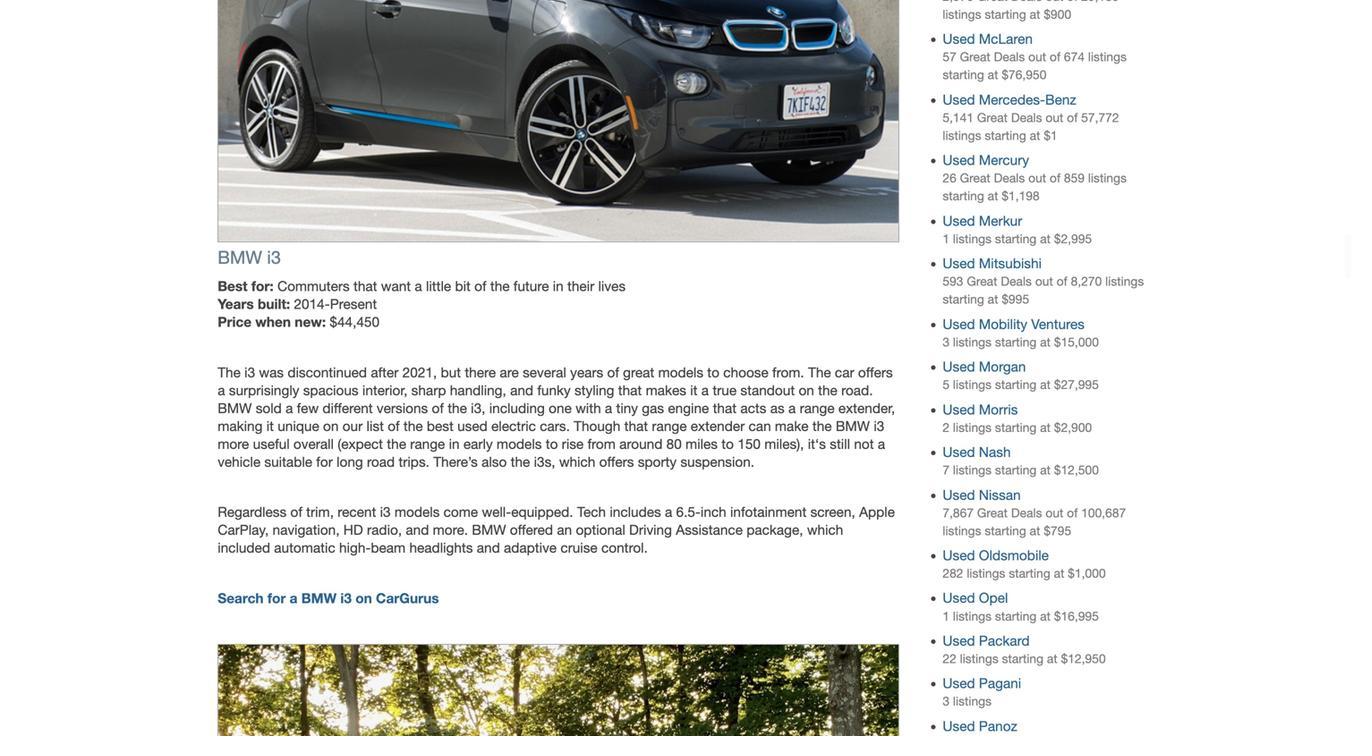 Task type: describe. For each thing, give the bounding box(es) containing it.
as
[[770, 400, 785, 417]]

the up it's
[[812, 418, 832, 434]]

deals for nissan
[[1011, 506, 1042, 520]]

282
[[943, 567, 963, 581]]

at inside used mobility ventures 3 listings starting at $15,000
[[1040, 335, 1051, 349]]

long
[[337, 454, 363, 470]]

of inside regardless of trim, recent i3 models come well-equipped. tech includes a 6.5-inch infotainment screen, apple carplay, navigation, hd radio, and more. bmw offered an optional driving assistance package, which included automatic high-beam headlights and adaptive cruise control.
[[290, 504, 302, 521]]

deals for mclaren
[[994, 50, 1025, 64]]

2 horizontal spatial range
[[800, 400, 835, 417]]

listings inside used pagani 3 listings
[[953, 695, 992, 709]]

present
[[330, 296, 377, 313]]

cars.
[[540, 418, 570, 434]]

0 vertical spatial models
[[658, 365, 703, 381]]

0 horizontal spatial to
[[546, 436, 558, 452]]

of up best at the bottom of the page
[[432, 400, 444, 417]]

nash
[[979, 444, 1011, 460]]

unique
[[278, 418, 319, 434]]

used morgan 5 listings starting at $27,995
[[943, 359, 1099, 392]]

great for mercury
[[960, 171, 990, 185]]

used for used morris 2 listings starting at $2,900
[[943, 402, 975, 418]]

used for used merkur 1 listings starting at $2,995
[[943, 213, 975, 229]]

out inside 2,570 great deals out of 29,189 listings starting at
[[1046, 0, 1064, 4]]

at inside 7,867 great deals out of 100,687 listings starting at
[[1030, 524, 1040, 538]]

starting inside 5,141 great deals out of 57,772 listings starting at
[[985, 128, 1026, 143]]

new:
[[295, 314, 326, 330]]

the down the versions
[[403, 418, 423, 434]]

can
[[749, 418, 771, 434]]

best for: commuters that want a little bit of the future in their lives years built: 2014-present price when new: $44,450
[[218, 278, 626, 330]]

more
[[218, 436, 249, 452]]

a left tiny
[[605, 400, 612, 417]]

used morris 2 listings starting at $2,900
[[943, 402, 1092, 435]]

at inside used morris 2 listings starting at $2,900
[[1040, 420, 1051, 435]]

859
[[1064, 171, 1085, 185]]

at inside 26 great deals out of 859 listings starting at
[[988, 189, 998, 203]]

used pagani 3 listings
[[943, 676, 1021, 709]]

suitable
[[264, 454, 312, 470]]

with
[[576, 400, 601, 417]]

more.
[[433, 522, 468, 538]]

used pagani link
[[943, 676, 1021, 692]]

road
[[367, 454, 395, 470]]

a right as
[[788, 400, 796, 417]]

when
[[255, 314, 291, 330]]

used oldsmobile link
[[943, 548, 1049, 564]]

starting inside used merkur 1 listings starting at $2,995
[[995, 232, 1037, 246]]

$15,000
[[1054, 335, 1099, 349]]

starting inside 2,570 great deals out of 29,189 listings starting at
[[985, 7, 1026, 21]]

at inside 593 great deals out of 8,270 listings starting at
[[988, 292, 998, 307]]

starting inside 593 great deals out of 8,270 listings starting at
[[943, 292, 984, 307]]

listings inside 593 great deals out of 8,270 listings starting at
[[1105, 274, 1144, 289]]

that up around
[[624, 418, 648, 434]]

suspension.
[[680, 454, 754, 470]]

including
[[489, 400, 545, 417]]

of left great
[[607, 365, 619, 381]]

listings inside used oldsmobile 282 listings starting at $1,000
[[967, 567, 1005, 581]]

0 vertical spatial on
[[799, 383, 814, 399]]

well-
[[482, 504, 511, 521]]

a right not
[[878, 436, 885, 452]]

screen,
[[810, 504, 855, 521]]

great for mercedes-
[[977, 110, 1008, 125]]

styling
[[575, 383, 614, 399]]

making
[[218, 418, 263, 434]]

used for used nash 7 listings starting at $12,500
[[943, 444, 975, 460]]

used for used pagani 3 listings
[[943, 676, 975, 692]]

of inside 593 great deals out of 8,270 listings starting at
[[1057, 274, 1067, 289]]

i3 up "for:"
[[267, 247, 281, 268]]

at inside 57 great deals out of 674 listings starting at
[[988, 68, 998, 82]]

bmw up making
[[218, 400, 252, 417]]

starting inside used morgan 5 listings starting at $27,995
[[995, 378, 1037, 392]]

593 great deals out of 8,270 listings starting at
[[943, 274, 1144, 307]]

adaptive
[[504, 540, 557, 556]]

panoz
[[979, 719, 1017, 735]]

included
[[218, 540, 270, 556]]

deals inside 2,570 great deals out of 29,189 listings starting at
[[1011, 0, 1042, 4]]

bmw down automatic on the left bottom of the page
[[301, 590, 337, 607]]

listings inside used merkur 1 listings starting at $2,995
[[953, 232, 992, 246]]

used mercury
[[943, 152, 1029, 168]]

listings inside 'used packard 22 listings starting at $12,950'
[[960, 652, 999, 666]]

$2,900
[[1054, 420, 1092, 435]]

overall
[[293, 436, 334, 452]]

deals for mitsubishi
[[1001, 274, 1032, 289]]

a up making
[[218, 383, 225, 399]]

i3 down extender,
[[874, 418, 884, 434]]

0 horizontal spatial range
[[410, 436, 445, 452]]

starting inside used oldsmobile 282 listings starting at $1,000
[[1009, 567, 1050, 581]]

674
[[1064, 50, 1085, 64]]

great
[[623, 365, 654, 381]]

regardless
[[218, 504, 287, 521]]

used for used oldsmobile 282 listings starting at $1,000
[[943, 548, 975, 564]]

used merkur link
[[943, 213, 1022, 229]]

benz
[[1045, 92, 1076, 108]]

there
[[465, 365, 496, 381]]

listings inside used mobility ventures 3 listings starting at $15,000
[[953, 335, 992, 349]]

used for used opel 1 listings starting at $16,995
[[943, 590, 975, 607]]

$900
[[1044, 7, 1071, 21]]

i3s,
[[534, 454, 555, 470]]

list
[[366, 418, 384, 434]]

that inside best for: commuters that want a little bit of the future in their lives years built: 2014-present price when new: $44,450
[[353, 278, 377, 295]]

models inside regardless of trim, recent i3 models come well-equipped. tech includes a 6.5-inch infotainment screen, apple carplay, navigation, hd radio, and more. bmw offered an optional driving assistance package, which included automatic high-beam headlights and adaptive cruise control.
[[395, 504, 440, 521]]

acts
[[740, 400, 766, 417]]

5,141 great deals out of 57,772 listings starting at
[[943, 110, 1119, 143]]

high-
[[339, 540, 371, 556]]

7,867 great deals out of 100,687 listings starting at
[[943, 506, 1126, 538]]

starting inside 'used packard 22 listings starting at $12,950'
[[1002, 652, 1044, 666]]

recent
[[338, 504, 376, 521]]

future
[[514, 278, 549, 295]]

593
[[943, 274, 963, 289]]

used
[[457, 418, 488, 434]]

was
[[259, 365, 284, 381]]

of inside 7,867 great deals out of 100,687 listings starting at
[[1067, 506, 1078, 520]]

used mitsubishi
[[943, 256, 1042, 272]]

standout
[[740, 383, 795, 399]]

of inside 57 great deals out of 674 listings starting at
[[1050, 50, 1061, 64]]

starting inside 7,867 great deals out of 100,687 listings starting at
[[985, 524, 1026, 538]]

their
[[567, 278, 594, 295]]

out for nissan
[[1046, 506, 1064, 520]]

0 horizontal spatial offers
[[599, 454, 634, 470]]

used for used morgan 5 listings starting at $27,995
[[943, 359, 975, 375]]

bit
[[455, 278, 471, 295]]

1 for used opel
[[943, 609, 950, 624]]

bmw up not
[[836, 418, 870, 434]]

the left i3s,
[[511, 454, 530, 470]]

electric
[[491, 418, 536, 434]]

great inside 2,570 great deals out of 29,189 listings starting at
[[977, 0, 1008, 4]]

used for used mercury
[[943, 152, 975, 168]]

used nash link
[[943, 444, 1011, 460]]

used mclaren
[[943, 31, 1033, 47]]

carplay,
[[218, 522, 269, 538]]

a down automatic on the left bottom of the page
[[290, 590, 298, 607]]

mitsubishi
[[979, 256, 1042, 272]]

listings inside 5,141 great deals out of 57,772 listings starting at
[[943, 128, 981, 143]]

starting inside used opel 1 listings starting at $16,995
[[995, 609, 1037, 624]]

2015 bmw i3 preview summaryimage image
[[218, 0, 899, 243]]

starting inside 57 great deals out of 674 listings starting at
[[943, 68, 984, 82]]

listings inside 2,570 great deals out of 29,189 listings starting at
[[943, 7, 981, 21]]

starting inside 'used nash 7 listings starting at $12,500'
[[995, 463, 1037, 477]]

but
[[441, 365, 461, 381]]

80
[[666, 436, 682, 452]]

1 horizontal spatial range
[[652, 418, 687, 434]]

nissan
[[979, 487, 1021, 503]]

used oldsmobile 282 listings starting at $1,000
[[943, 548, 1106, 581]]

cruise
[[561, 540, 598, 556]]

a left few
[[286, 400, 293, 417]]

used for used packard 22 listings starting at $12,950
[[943, 633, 975, 649]]

at inside 2,570 great deals out of 29,189 listings starting at
[[1030, 7, 1040, 21]]

a left true
[[701, 383, 709, 399]]

are
[[500, 365, 519, 381]]

57
[[943, 50, 956, 64]]

which inside the i3 was discontinued after 2021, but there are several years of great models to choose from. the car offers a surprisingly spacious interior, sharp handling, and funky styling that makes it a true standout on the road. bmw sold a few different versions of the i3, including one with a tiny gas engine that acts as a range extender, making it unique on our list of the best used electric cars. though that range extender can make the bmw i3 more useful overall (expect the range in early models to rise from around 80 miles to 150 miles), it's still not a vehicle suitable for long road trips. there's also the i3s, which offers sporty suspension.
[[559, 454, 595, 470]]

of inside best for: commuters that want a little bit of the future in their lives years built: 2014-present price when new: $44,450
[[474, 278, 486, 295]]

sporty
[[638, 454, 677, 470]]

0 horizontal spatial it
[[266, 418, 274, 434]]

years
[[570, 365, 603, 381]]

at inside 'used packard 22 listings starting at $12,950'
[[1047, 652, 1058, 666]]

little
[[426, 278, 451, 295]]

one
[[549, 400, 572, 417]]

great for mclaren
[[960, 50, 990, 64]]

1 horizontal spatial to
[[707, 365, 720, 381]]

mercedes-
[[979, 92, 1045, 108]]

infotainment
[[730, 504, 807, 521]]

hd
[[343, 522, 363, 538]]



Task type: vqa. For each thing, say whether or not it's contained in the screenshot.


Task type: locate. For each thing, give the bounding box(es) containing it.
1 horizontal spatial it
[[690, 383, 698, 399]]

deals inside 593 great deals out of 8,270 listings starting at
[[1001, 274, 1032, 289]]

of inside 26 great deals out of 859 listings starting at
[[1050, 171, 1061, 185]]

to down extender at the bottom of page
[[722, 436, 734, 452]]

starting
[[985, 7, 1026, 21], [943, 68, 984, 82], [985, 128, 1026, 143], [943, 189, 984, 203], [995, 232, 1037, 246], [943, 292, 984, 307], [995, 335, 1037, 349], [995, 378, 1037, 392], [995, 420, 1037, 435], [995, 463, 1037, 477], [985, 524, 1026, 538], [1009, 567, 1050, 581], [995, 609, 1037, 624], [1002, 652, 1044, 666]]

deals inside 57 great deals out of 674 listings starting at
[[994, 50, 1025, 64]]

out for mitsubishi
[[1035, 274, 1053, 289]]

that down true
[[713, 400, 737, 417]]

makes
[[646, 383, 686, 399]]

used inside used merkur 1 listings starting at $2,995
[[943, 213, 975, 229]]

1 down used opel link
[[943, 609, 950, 624]]

used inside used opel 1 listings starting at $16,995
[[943, 590, 975, 607]]

gas
[[642, 400, 664, 417]]

used for used mercedes-benz
[[943, 92, 975, 108]]

listings up used morgan link
[[953, 335, 992, 349]]

which inside regardless of trim, recent i3 models come well-equipped. tech includes a 6.5-inch infotainment screen, apple carplay, navigation, hd radio, and more. bmw offered an optional driving assistance package, which included automatic high-beam headlights and adaptive cruise control.
[[807, 522, 843, 538]]

out inside 57 great deals out of 674 listings starting at
[[1028, 50, 1046, 64]]

i3 down high-
[[340, 590, 352, 607]]

car
[[835, 365, 854, 381]]

starting up mclaren
[[985, 7, 1026, 21]]

of inside 2,570 great deals out of 29,189 listings starting at
[[1067, 0, 1078, 4]]

trips.
[[399, 454, 429, 470]]

deals up mclaren
[[1011, 0, 1042, 4]]

for down overall
[[316, 454, 333, 470]]

out up $900
[[1046, 0, 1064, 4]]

models up the makes
[[658, 365, 703, 381]]

0 vertical spatial 1
[[943, 232, 950, 246]]

that up 'present'
[[353, 278, 377, 295]]

sold
[[256, 400, 282, 417]]

at inside 'used nash 7 listings starting at $12,500'
[[1040, 463, 1051, 477]]

inch
[[701, 504, 726, 521]]

used left panoz
[[943, 719, 975, 735]]

1 vertical spatial which
[[807, 522, 843, 538]]

it
[[690, 383, 698, 399], [266, 418, 274, 434]]

used down 593
[[943, 316, 975, 332]]

at left $2,900
[[1040, 420, 1051, 435]]

great inside 57 great deals out of 674 listings starting at
[[960, 50, 990, 64]]

used nissan
[[943, 487, 1021, 503]]

used for used mobility ventures 3 listings starting at $15,000
[[943, 316, 975, 332]]

1
[[943, 232, 950, 246], [943, 609, 950, 624]]

deals inside 7,867 great deals out of 100,687 listings starting at
[[1011, 506, 1042, 520]]

used mercedes-benz
[[943, 92, 1076, 108]]

listings down used opel link
[[953, 609, 992, 624]]

used up 57
[[943, 31, 975, 47]]

of right 'bit'
[[474, 278, 486, 295]]

out up "$1,198"
[[1028, 171, 1046, 185]]

great down nissan at the right of page
[[977, 506, 1008, 520]]

2 vertical spatial models
[[395, 504, 440, 521]]

extender,
[[838, 400, 895, 417]]

listings down used pagani link
[[953, 695, 992, 709]]

used mclaren link
[[943, 31, 1033, 47]]

to up true
[[707, 365, 720, 381]]

5
[[943, 378, 950, 392]]

listings inside 26 great deals out of 859 listings starting at
[[1088, 171, 1127, 185]]

at left $2,995
[[1040, 232, 1051, 246]]

beam
[[371, 540, 406, 556]]

for inside the i3 was discontinued after 2021, but there are several years of great models to choose from. the car offers a surprisingly spacious interior, sharp handling, and funky styling that makes it a true standout on the road. bmw sold a few different versions of the i3, including one with a tiny gas engine that acts as a range extender, making it unique on our list of the best used electric cars. though that range extender can make the bmw i3 more useful overall (expect the range in early models to rise from around 80 miles to 150 miles), it's still not a vehicle suitable for long road trips. there's also the i3s, which offers sporty suspension.
[[316, 454, 333, 470]]

2 1 from the top
[[943, 609, 950, 624]]

$76,950
[[1002, 68, 1047, 82]]

1 inside used opel 1 listings starting at $16,995
[[943, 609, 950, 624]]

road.
[[841, 383, 873, 399]]

i3 up 'radio,'
[[380, 504, 391, 521]]

search for a bmw i3 on cargurus link
[[218, 590, 439, 607]]

0 horizontal spatial the
[[218, 365, 241, 381]]

22
[[943, 652, 956, 666]]

and inside the i3 was discontinued after 2021, but there are several years of great models to choose from. the car offers a surprisingly spacious interior, sharp handling, and funky styling that makes it a true standout on the road. bmw sold a few different versions of the i3, including one with a tiny gas engine that acts as a range extender, making it unique on our list of the best used electric cars. though that range extender can make the bmw i3 more useful overall (expect the range in early models to rise from around 80 miles to 150 miles), it's still not a vehicle suitable for long road trips. there's also the i3s, which offers sporty suspension.
[[510, 383, 533, 399]]

starting down oldsmobile
[[1009, 567, 1050, 581]]

of down benz
[[1067, 110, 1078, 125]]

used up '282'
[[943, 548, 975, 564]]

used up 22
[[943, 633, 975, 649]]

at left $1,000
[[1054, 567, 1064, 581]]

used up 5 on the right bottom
[[943, 359, 975, 375]]

used morgan link
[[943, 359, 1026, 375]]

2 used from the top
[[943, 92, 975, 108]]

used up 7
[[943, 444, 975, 460]]

not
[[854, 436, 874, 452]]

versions
[[377, 400, 428, 417]]

great right 2,570
[[977, 0, 1008, 4]]

of inside 5,141 great deals out of 57,772 listings starting at
[[1067, 110, 1078, 125]]

15 used from the top
[[943, 719, 975, 735]]

from
[[587, 436, 616, 452]]

out for mercedes-
[[1046, 110, 1064, 125]]

used up 2
[[943, 402, 975, 418]]

2022 chevrolet bolt ev review lead in image
[[218, 644, 899, 737]]

3 inside used pagani 3 listings
[[943, 695, 950, 709]]

sharp
[[411, 383, 446, 399]]

1 vertical spatial in
[[449, 436, 460, 452]]

out for mercury
[[1028, 171, 1046, 185]]

used mobility ventures link
[[943, 316, 1085, 332]]

starting inside 26 great deals out of 859 listings starting at
[[943, 189, 984, 203]]

a left 6.5-
[[665, 504, 672, 521]]

2 vertical spatial and
[[477, 540, 500, 556]]

at down 'ventures'
[[1040, 335, 1051, 349]]

1 vertical spatial range
[[652, 418, 687, 434]]

2 horizontal spatial on
[[799, 383, 814, 399]]

$44,450
[[330, 314, 379, 330]]

the up road
[[387, 436, 406, 452]]

price
[[218, 314, 252, 330]]

listings down used nash 'link' on the bottom right of the page
[[953, 463, 992, 477]]

$795
[[1044, 524, 1071, 538]]

2
[[943, 420, 950, 435]]

2 3 from the top
[[943, 695, 950, 709]]

used opel 1 listings starting at $16,995
[[943, 590, 1099, 624]]

1 inside used merkur 1 listings starting at $2,995
[[943, 232, 950, 246]]

on left our
[[323, 418, 339, 434]]

i3 left was
[[244, 365, 255, 381]]

used for used mitsubishi
[[943, 256, 975, 272]]

1 horizontal spatial in
[[553, 278, 564, 295]]

lives
[[598, 278, 626, 295]]

used inside used morris 2 listings starting at $2,900
[[943, 402, 975, 418]]

2 the from the left
[[808, 365, 831, 381]]

5,141
[[943, 110, 974, 125]]

0 vertical spatial which
[[559, 454, 595, 470]]

miles
[[686, 436, 718, 452]]

9 used from the top
[[943, 444, 975, 460]]

the inside best for: commuters that want a little bit of the future in their lives years built: 2014-present price when new: $44,450
[[490, 278, 510, 295]]

great down used mercury link
[[960, 171, 990, 185]]

bmw
[[218, 247, 262, 268], [218, 400, 252, 417], [836, 418, 870, 434], [472, 522, 506, 538], [301, 590, 337, 607]]

of up $795
[[1067, 506, 1078, 520]]

10 used from the top
[[943, 487, 975, 503]]

bmw i3
[[218, 247, 281, 268]]

oldsmobile
[[979, 548, 1049, 564]]

at left $995
[[988, 292, 998, 307]]

a inside regardless of trim, recent i3 models come well-equipped. tech includes a 6.5-inch infotainment screen, apple carplay, navigation, hd radio, and more. bmw offered an optional driving assistance package, which included automatic high-beam headlights and adaptive cruise control.
[[665, 504, 672, 521]]

a left 'little'
[[415, 278, 422, 295]]

1 1 from the top
[[943, 232, 950, 246]]

true
[[713, 383, 737, 399]]

listings inside 7,867 great deals out of 100,687 listings starting at
[[943, 524, 981, 538]]

on left the cargurus
[[355, 590, 372, 607]]

funky
[[537, 383, 571, 399]]

mobility
[[979, 316, 1027, 332]]

at inside used opel 1 listings starting at $16,995
[[1040, 609, 1051, 624]]

a inside best for: commuters that want a little bit of the future in their lives years built: 2014-present price when new: $44,450
[[415, 278, 422, 295]]

listings right 859
[[1088, 171, 1127, 185]]

7 used from the top
[[943, 359, 975, 375]]

1 horizontal spatial on
[[355, 590, 372, 607]]

1 horizontal spatial for
[[316, 454, 333, 470]]

29,189
[[1081, 0, 1119, 4]]

14 used from the top
[[943, 676, 975, 692]]

starting down nash
[[995, 463, 1037, 477]]

out down mitsubishi
[[1035, 274, 1053, 289]]

0 vertical spatial it
[[690, 383, 698, 399]]

starting up oldsmobile
[[985, 524, 1026, 538]]

1 down used merkur link
[[943, 232, 950, 246]]

1 vertical spatial offers
[[599, 454, 634, 470]]

listings down used merkur link
[[953, 232, 992, 246]]

it up useful
[[266, 418, 274, 434]]

out inside 5,141 great deals out of 57,772 listings starting at
[[1046, 110, 1064, 125]]

deals for mercedes-
[[1011, 110, 1042, 125]]

used up '26'
[[943, 152, 975, 168]]

used nash 7 listings starting at $12,500
[[943, 444, 1099, 477]]

listings inside 'used nash 7 listings starting at $12,500'
[[953, 463, 992, 477]]

0 horizontal spatial models
[[395, 504, 440, 521]]

great inside 5,141 great deals out of 57,772 listings starting at
[[977, 110, 1008, 125]]

great for nissan
[[977, 506, 1008, 520]]

1 horizontal spatial and
[[477, 540, 500, 556]]

4 used from the top
[[943, 213, 975, 229]]

1 horizontal spatial models
[[497, 436, 542, 452]]

out inside 26 great deals out of 859 listings starting at
[[1028, 171, 1046, 185]]

3 inside used mobility ventures 3 listings starting at $15,000
[[943, 335, 950, 349]]

used inside 'used nash 7 listings starting at $12,500'
[[943, 444, 975, 460]]

tiny
[[616, 400, 638, 417]]

the left i3, at bottom left
[[448, 400, 467, 417]]

out for mclaren
[[1028, 50, 1046, 64]]

out up $76,950
[[1028, 50, 1046, 64]]

at inside 5,141 great deals out of 57,772 listings starting at
[[1030, 128, 1040, 143]]

starting up packard
[[995, 609, 1037, 624]]

1 used from the top
[[943, 31, 975, 47]]

1 vertical spatial 3
[[943, 695, 950, 709]]

bmw up best
[[218, 247, 262, 268]]

listings inside used morris 2 listings starting at $2,900
[[953, 420, 992, 435]]

13 used from the top
[[943, 633, 975, 649]]

starting inside used morris 2 listings starting at $2,900
[[995, 420, 1037, 435]]

starting down packard
[[1002, 652, 1044, 666]]

our
[[342, 418, 363, 434]]

out inside 593 great deals out of 8,270 listings starting at
[[1035, 274, 1053, 289]]

the up surprisingly
[[218, 365, 241, 381]]

2 vertical spatial range
[[410, 436, 445, 452]]

used for used nissan
[[943, 487, 975, 503]]

headlights
[[409, 540, 473, 556]]

models up 'radio,'
[[395, 504, 440, 521]]

starting down used mobility ventures link
[[995, 335, 1037, 349]]

$1
[[1044, 128, 1058, 143]]

starting down merkur
[[995, 232, 1037, 246]]

at left $16,995
[[1040, 609, 1051, 624]]

models down electric
[[497, 436, 542, 452]]

used up 7,867
[[943, 487, 975, 503]]

at left $1
[[1030, 128, 1040, 143]]

extender
[[691, 418, 745, 434]]

0 horizontal spatial in
[[449, 436, 460, 452]]

the down car
[[818, 383, 837, 399]]

for
[[316, 454, 333, 470], [267, 590, 286, 607]]

i3 inside regardless of trim, recent i3 models come well-equipped. tech includes a 6.5-inch infotainment screen, apple carplay, navigation, hd radio, and more. bmw offered an optional driving assistance package, which included automatic high-beam headlights and adaptive cruise control.
[[380, 504, 391, 521]]

2 vertical spatial on
[[355, 590, 372, 607]]

in inside best for: commuters that want a little bit of the future in their lives years built: 2014-present price when new: $44,450
[[553, 278, 564, 295]]

great inside 26 great deals out of 859 listings starting at
[[960, 171, 990, 185]]

used inside used mobility ventures 3 listings starting at $15,000
[[943, 316, 975, 332]]

1 horizontal spatial offers
[[858, 365, 893, 381]]

bmw down well-
[[472, 522, 506, 538]]

at inside used oldsmobile 282 listings starting at $1,000
[[1054, 567, 1064, 581]]

listings inside used morgan 5 listings starting at $27,995
[[953, 378, 992, 392]]

26 great deals out of 859 listings starting at
[[943, 171, 1127, 203]]

interior,
[[362, 383, 408, 399]]

range down best at the bottom of the page
[[410, 436, 445, 452]]

12 used from the top
[[943, 590, 975, 607]]

great inside 7,867 great deals out of 100,687 listings starting at
[[977, 506, 1008, 520]]

$16,995
[[1054, 609, 1099, 624]]

great down used mercedes-benz
[[977, 110, 1008, 125]]

used inside used oldsmobile 282 listings starting at $1,000
[[943, 548, 975, 564]]

used inside used morgan 5 listings starting at $27,995
[[943, 359, 975, 375]]

listings right 8,270
[[1105, 274, 1144, 289]]

2 horizontal spatial models
[[658, 365, 703, 381]]

years
[[218, 296, 254, 313]]

handling,
[[450, 383, 506, 399]]

for right the search at the left of the page
[[267, 590, 286, 607]]

listings inside 57 great deals out of 674 listings starting at
[[1088, 50, 1127, 64]]

and up including
[[510, 383, 533, 399]]

listings right '674'
[[1088, 50, 1127, 64]]

0 vertical spatial 3
[[943, 335, 950, 349]]

1 vertical spatial on
[[323, 418, 339, 434]]

1 horizontal spatial which
[[807, 522, 843, 538]]

0 horizontal spatial for
[[267, 590, 286, 607]]

3 used from the top
[[943, 152, 975, 168]]

that up tiny
[[618, 383, 642, 399]]

bmw inside regardless of trim, recent i3 models come well-equipped. tech includes a 6.5-inch infotainment screen, apple carplay, navigation, hd radio, and more. bmw offered an optional driving assistance package, which included automatic high-beam headlights and adaptive cruise control.
[[472, 522, 506, 538]]

at left the $12,950
[[1047, 652, 1058, 666]]

1 vertical spatial and
[[406, 522, 429, 538]]

1 3 from the top
[[943, 335, 950, 349]]

of right the list
[[388, 418, 400, 434]]

0 vertical spatial for
[[316, 454, 333, 470]]

out up $1
[[1046, 110, 1064, 125]]

26
[[943, 171, 956, 185]]

opel
[[979, 590, 1008, 607]]

1 vertical spatial for
[[267, 590, 286, 607]]

1 horizontal spatial the
[[808, 365, 831, 381]]

of up $900
[[1067, 0, 1078, 4]]

mclaren
[[979, 31, 1033, 47]]

1 vertical spatial 1
[[943, 609, 950, 624]]

also
[[482, 454, 507, 470]]

deals inside 5,141 great deals out of 57,772 listings starting at
[[1011, 110, 1042, 125]]

listings inside used opel 1 listings starting at $16,995
[[953, 609, 992, 624]]

1 vertical spatial it
[[266, 418, 274, 434]]

0 vertical spatial in
[[553, 278, 564, 295]]

out inside 7,867 great deals out of 100,687 listings starting at
[[1046, 506, 1064, 520]]

deals down nissan at the right of page
[[1011, 506, 1042, 520]]

5 used from the top
[[943, 256, 975, 272]]

8 used from the top
[[943, 402, 975, 418]]

6 used from the top
[[943, 316, 975, 332]]

an
[[557, 522, 572, 538]]

0 horizontal spatial and
[[406, 522, 429, 538]]

at left $12,500
[[1040, 463, 1051, 477]]

at inside used merkur 1 listings starting at $2,995
[[1040, 232, 1051, 246]]

best
[[427, 418, 454, 434]]

0 horizontal spatial which
[[559, 454, 595, 470]]

1 the from the left
[[218, 365, 241, 381]]

used
[[943, 31, 975, 47], [943, 92, 975, 108], [943, 152, 975, 168], [943, 213, 975, 229], [943, 256, 975, 272], [943, 316, 975, 332], [943, 359, 975, 375], [943, 402, 975, 418], [943, 444, 975, 460], [943, 487, 975, 503], [943, 548, 975, 564], [943, 590, 975, 607], [943, 633, 975, 649], [943, 676, 975, 692], [943, 719, 975, 735]]

useful
[[253, 436, 290, 452]]

0 vertical spatial offers
[[858, 365, 893, 381]]

morgan
[[979, 359, 1026, 375]]

$12,500
[[1054, 463, 1099, 477]]

ventures
[[1031, 316, 1085, 332]]

0 horizontal spatial on
[[323, 418, 339, 434]]

used for used mclaren
[[943, 31, 975, 47]]

1 for used merkur
[[943, 232, 950, 246]]

2021,
[[402, 365, 437, 381]]

2 horizontal spatial to
[[722, 436, 734, 452]]

the left future
[[490, 278, 510, 295]]

2 horizontal spatial and
[[510, 383, 533, 399]]

used up 593
[[943, 256, 975, 272]]

used mitsubishi link
[[943, 256, 1042, 272]]

still
[[830, 436, 850, 452]]

1 vertical spatial models
[[497, 436, 542, 452]]

$1,000
[[1068, 567, 1106, 581]]

in
[[553, 278, 564, 295], [449, 436, 460, 452]]

11 used from the top
[[943, 548, 975, 564]]

apple
[[859, 504, 895, 521]]

which down rise
[[559, 454, 595, 470]]

0 vertical spatial and
[[510, 383, 533, 399]]

0 vertical spatial range
[[800, 400, 835, 417]]

out up $795
[[1046, 506, 1064, 520]]

in inside the i3 was discontinued after 2021, but there are several years of great models to choose from. the car offers a surprisingly spacious interior, sharp handling, and funky styling that makes it a true standout on the road. bmw sold a few different versions of the i3, including one with a tiny gas engine that acts as a range extender, making it unique on our list of the best used electric cars. though that range extender can make the bmw i3 more useful overall (expect the range in early models to rise from around 80 miles to 150 miles), it's still not a vehicle suitable for long road trips. there's also the i3s, which offers sporty suspension.
[[449, 436, 460, 452]]

of left 8,270
[[1057, 274, 1067, 289]]

deals inside 26 great deals out of 859 listings starting at
[[994, 171, 1025, 185]]

listings down used morgan link
[[953, 378, 992, 392]]

choose
[[723, 365, 769, 381]]

early
[[463, 436, 493, 452]]

starting inside used mobility ventures 3 listings starting at $15,000
[[995, 335, 1037, 349]]

assistance
[[676, 522, 743, 538]]

great for mitsubishi
[[967, 274, 997, 289]]

listings down 5,141
[[943, 128, 981, 143]]

used inside used pagani 3 listings
[[943, 676, 975, 692]]

starting down 593
[[943, 292, 984, 307]]

come
[[444, 504, 478, 521]]

offers down from
[[599, 454, 634, 470]]

used nissan link
[[943, 487, 1021, 503]]

at inside used morgan 5 listings starting at $27,995
[[1040, 378, 1051, 392]]

6.5-
[[676, 504, 701, 521]]

which
[[559, 454, 595, 470], [807, 522, 843, 538]]

used for used panoz
[[943, 719, 975, 735]]

used inside 'used packard 22 listings starting at $12,950'
[[943, 633, 975, 649]]

7,867
[[943, 506, 974, 520]]

great inside 593 great deals out of 8,270 listings starting at
[[967, 274, 997, 289]]

deals for mercury
[[994, 171, 1025, 185]]



